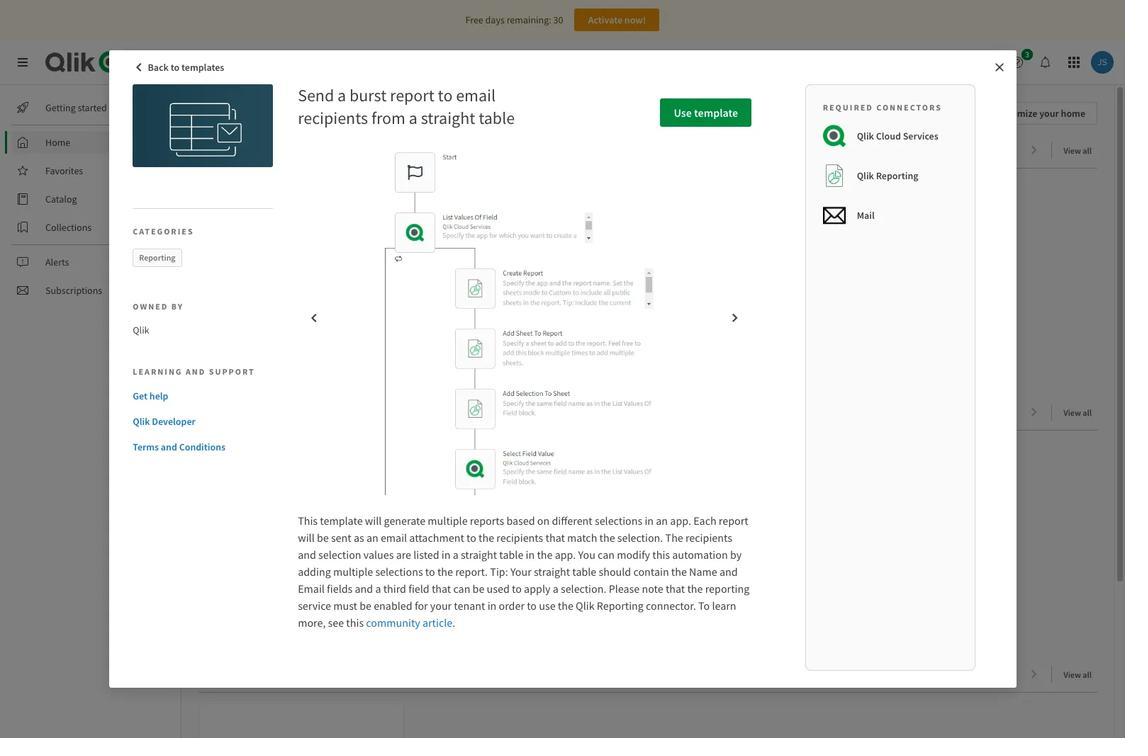 Task type: describe. For each thing, give the bounding box(es) containing it.
getting started
[[45, 101, 107, 114]]

back to templates
[[148, 61, 224, 74]]

qlik reporting
[[857, 169, 918, 182]]

1 vertical spatial can
[[453, 582, 470, 596]]

required connectors
[[823, 102, 942, 113]]

you
[[578, 548, 595, 562]]

mail logo image
[[823, 204, 846, 227]]

modify
[[617, 548, 650, 562]]

sent
[[331, 531, 351, 545]]

home inside main content
[[198, 102, 242, 124]]

to learn more, see this
[[298, 599, 736, 630]]

close sidebar menu image
[[17, 57, 28, 68]]

2 view all link from the top
[[1064, 403, 1097, 421]]

analytics for analytics services
[[140, 53, 193, 71]]

1 view from the top
[[1064, 145, 1081, 156]]

and up reporting
[[719, 565, 738, 579]]

owned by
[[133, 301, 184, 312]]

connector.
[[646, 599, 696, 613]]

favorites
[[45, 164, 83, 177]]

recipients inside send a burst report to email recipients from a straight table
[[298, 107, 368, 129]]

to inside send a burst report to email recipients from a straight table
[[438, 84, 453, 106]]

a right the apply
[[553, 582, 558, 596]]

updated 10 minutes ago link
[[199, 442, 403, 616]]

and up get help link
[[186, 366, 206, 377]]

tenant
[[454, 599, 485, 613]]

different
[[552, 514, 592, 528]]

1 vertical spatial services
[[903, 130, 938, 142]]

use
[[539, 599, 555, 613]]

30
[[553, 13, 563, 26]]

learn
[[712, 599, 736, 613]]

please
[[609, 582, 640, 596]]

and right fields
[[355, 582, 373, 596]]

ago
[[297, 594, 310, 605]]

terms and conditions link
[[133, 440, 267, 454]]

mail
[[857, 209, 875, 222]]

favorites link
[[11, 160, 170, 182]]

to
[[698, 599, 710, 613]]

activate now! link
[[575, 9, 660, 31]]

listed
[[413, 548, 439, 562]]

cloud
[[876, 130, 901, 142]]

0 horizontal spatial multiple
[[333, 565, 373, 579]]

1 all from the top
[[1083, 145, 1092, 156]]

field
[[408, 582, 429, 596]]

fields
[[327, 582, 353, 596]]

terms and conditions
[[133, 441, 225, 453]]

qlik cloud services
[[857, 130, 938, 142]]

3 view from the top
[[1064, 670, 1081, 681]]

email
[[298, 582, 325, 596]]

by inside this template will generate multiple reports based on different selections in an app. each report will be sent as an email attachment to the recipients that match the selection. the recipients and selection values are listed in a straight table in the app. you can modify this automation by adding multiple selections to the report. tip: your straight table should contain the name and email fields and a third field that can be used to apply a selection. please note that the reporting service must be enabled for your tenant in order to use the qlik reporting connector.
[[730, 548, 742, 562]]

updated 10 minutes ago
[[223, 594, 310, 605]]

1 vertical spatial will
[[298, 531, 315, 545]]

0 horizontal spatial selection.
[[561, 582, 606, 596]]

automation
[[672, 548, 728, 562]]

use template button
[[660, 99, 752, 127]]

a right from
[[409, 107, 417, 129]]

subscriptions
[[45, 284, 102, 297]]

qlik for qlik reporting
[[857, 169, 874, 182]]

this template will generate multiple reports based on different selections in an app. each report will be sent as an email attachment to the recipients that match the selection. the recipients and selection values are listed in a straight table in the app. you can modify this automation by adding multiple selections to the report. tip: your straight table should contain the name and email fields and a third field that can be used to apply a selection. please note that the reporting service must be enabled for your tenant in order to use the qlik reporting connector.
[[298, 514, 750, 613]]

get
[[133, 390, 148, 402]]

your inside button
[[1039, 107, 1059, 120]]

2 vertical spatial straight
[[534, 565, 570, 579]]

support
[[209, 366, 255, 377]]

templates
[[181, 61, 224, 74]]

send a burst report to email recipients from a straight table image
[[133, 84, 273, 167]]

alerts link
[[11, 251, 170, 274]]

free
[[465, 13, 483, 26]]

navigation pane element
[[0, 91, 181, 308]]

days
[[485, 13, 505, 26]]

community
[[366, 616, 420, 630]]

community article .
[[366, 616, 455, 630]]

2 all from the top
[[1083, 408, 1092, 418]]

the down listed
[[437, 565, 453, 579]]

more,
[[298, 616, 326, 630]]

the left name
[[671, 565, 687, 579]]

1 horizontal spatial will
[[365, 514, 382, 528]]

home main content
[[176, 85, 1125, 739]]

customize your home
[[993, 107, 1085, 120]]

to inside button
[[171, 61, 179, 74]]

back to templates button
[[129, 56, 231, 79]]

qlik for qlik
[[133, 324, 149, 337]]

customize
[[993, 107, 1037, 120]]

2 horizontal spatial recipients
[[686, 531, 732, 545]]

community article link
[[366, 616, 452, 630]]

based
[[506, 514, 535, 528]]

0 horizontal spatial that
[[432, 582, 451, 596]]

home link
[[11, 131, 170, 154]]

order
[[499, 599, 525, 613]]

1 horizontal spatial that
[[546, 531, 565, 545]]

required
[[823, 102, 873, 113]]

each
[[693, 514, 716, 528]]

are
[[396, 548, 411, 562]]

qlik cloud services logo image
[[823, 125, 846, 147]]

categories
[[133, 226, 194, 237]]

and right terms
[[161, 441, 177, 453]]

report.
[[455, 565, 488, 579]]

2 view from the top
[[1064, 408, 1081, 418]]

note
[[642, 582, 663, 596]]

the down on
[[537, 548, 553, 562]]

in up modify
[[645, 514, 654, 528]]

analytics to explore link
[[218, 142, 344, 160]]

a up report.
[[453, 548, 459, 562]]

1 horizontal spatial selection.
[[617, 531, 663, 545]]

template for use
[[694, 106, 738, 120]]

contain
[[633, 565, 669, 579]]

burst
[[349, 84, 387, 106]]

attachment
[[409, 531, 464, 545]]

home inside 'link'
[[45, 136, 70, 149]]

table inside send a burst report to email recipients from a straight table
[[479, 107, 515, 129]]

straight inside send a burst report to email recipients from a straight table
[[421, 107, 475, 129]]

apply
[[524, 582, 550, 596]]

analytics services element
[[140, 53, 245, 71]]



Task type: vqa. For each thing, say whether or not it's contained in the screenshot.
ITEMS within the "EXPORT MASTER ITEMS TO AN EXCEL WORKBOOK"
no



Task type: locate. For each thing, give the bounding box(es) containing it.
0 horizontal spatial report
[[390, 84, 434, 106]]

in down "attachment"
[[442, 548, 451, 562]]

0 vertical spatial home
[[198, 102, 242, 124]]

2 view all from the top
[[1064, 408, 1092, 418]]

move collection image
[[198, 143, 213, 157]]

qlik right qlik reporting logo
[[857, 169, 874, 182]]

personal element inside updated 10 minutes ago link
[[290, 559, 313, 581]]

your left the home
[[1039, 107, 1059, 120]]

get help link
[[133, 389, 267, 403]]

qlik developer link
[[133, 414, 267, 429]]

0 horizontal spatial can
[[453, 582, 470, 596]]

selections up modify
[[595, 514, 642, 528]]

0 horizontal spatial recipients
[[298, 107, 368, 129]]

used
[[487, 582, 510, 596]]

0 vertical spatial all
[[1083, 145, 1092, 156]]

be down report.
[[473, 582, 484, 596]]

0 vertical spatial selections
[[595, 514, 642, 528]]

report inside send a burst report to email recipients from a straight table
[[390, 84, 434, 106]]

alerts
[[45, 256, 69, 269]]

close image
[[994, 62, 1005, 73]]

can up tenant
[[453, 582, 470, 596]]

2 vertical spatial view all
[[1064, 670, 1092, 681]]

10
[[256, 594, 264, 605]]

1 vertical spatial all
[[1083, 408, 1092, 418]]

qlik
[[857, 130, 874, 142], [857, 169, 874, 182], [133, 324, 149, 337], [133, 415, 150, 428], [576, 599, 594, 613]]

1 vertical spatial template
[[320, 514, 363, 528]]

2 vertical spatial table
[[572, 565, 596, 579]]

0 vertical spatial table
[[479, 107, 515, 129]]

1 vertical spatial selection.
[[561, 582, 606, 596]]

a left third
[[375, 582, 381, 596]]

1 horizontal spatial can
[[598, 548, 615, 562]]

1 vertical spatial email
[[381, 531, 407, 545]]

0 horizontal spatial this
[[346, 616, 364, 630]]

0 vertical spatial view
[[1064, 145, 1081, 156]]

home
[[198, 102, 242, 124], [45, 136, 70, 149]]

previous image image
[[308, 313, 320, 324]]

qlik for qlik developer
[[133, 415, 150, 428]]

activate now!
[[588, 13, 646, 26]]

0 vertical spatial this
[[652, 548, 670, 562]]

2 vertical spatial be
[[360, 599, 371, 613]]

an
[[656, 514, 668, 528], [366, 531, 378, 545]]

by up reporting
[[730, 548, 742, 562]]

reporting down please
[[597, 599, 644, 613]]

home up favorites
[[45, 136, 70, 149]]

view all link
[[1064, 141, 1097, 159], [1064, 403, 1097, 421], [1064, 666, 1097, 683]]

catalog link
[[11, 188, 170, 211]]

customize your home button
[[967, 102, 1097, 125]]

that down on
[[546, 531, 565, 545]]

1 vertical spatial view all
[[1064, 408, 1092, 418]]

help
[[149, 390, 168, 402]]

a
[[338, 84, 346, 106], [409, 107, 417, 129], [453, 548, 459, 562], [375, 582, 381, 596], [553, 582, 558, 596]]

your up article
[[430, 599, 452, 613]]

that right field
[[432, 582, 451, 596]]

0 horizontal spatial app.
[[555, 548, 576, 562]]

template right use
[[694, 106, 738, 120]]

1 vertical spatial an
[[366, 531, 378, 545]]

generate
[[384, 514, 425, 528]]

must
[[333, 599, 357, 613]]

should
[[599, 565, 631, 579]]

activate
[[588, 13, 622, 26]]

1 horizontal spatial home
[[198, 102, 242, 124]]

personal element
[[290, 296, 313, 319], [290, 559, 313, 581]]

straight up the apply
[[534, 565, 570, 579]]

selection. down you
[[561, 582, 606, 596]]

catalog
[[45, 193, 77, 206]]

by right owned
[[171, 301, 184, 312]]

conditions
[[179, 441, 225, 453]]

qlik inside this template will generate multiple reports based on different selections in an app. each report will be sent as an email attachment to the recipients that match the selection. the recipients and selection values are listed in a straight table in the app. you can modify this automation by adding multiple selections to the report. tip: your straight table should contain the name and email fields and a third field that can be used to apply a selection. please note that the reporting service must be enabled for your tenant in order to use the qlik reporting connector.
[[576, 599, 594, 613]]

selections
[[595, 514, 642, 528], [375, 565, 423, 579]]

that up connector.
[[666, 582, 685, 596]]

2 personal element from the top
[[290, 559, 313, 581]]

values
[[364, 548, 394, 562]]

use template
[[674, 106, 738, 120]]

home up move collection icon
[[198, 102, 242, 124]]

email
[[456, 84, 496, 106], [381, 531, 407, 545]]

multiple down selection
[[333, 565, 373, 579]]

email inside this template will generate multiple reports based on different selections in an app. each report will be sent as an email attachment to the recipients that match the selection. the recipients and selection values are listed in a straight table in the app. you can modify this automation by adding multiple selections to the report. tip: your straight table should contain the name and email fields and a third field that can be used to apply a selection. please note that the reporting service must be enabled for your tenant in order to use the qlik reporting connector.
[[381, 531, 407, 545]]

template inside this template will generate multiple reports based on different selections in an app. each report will be sent as an email attachment to the recipients that match the selection. the recipients and selection values are listed in a straight table in the app. you can modify this automation by adding multiple selections to the report. tip: your straight table should contain the name and email fields and a third field that can be used to apply a selection. please note that the reporting service must be enabled for your tenant in order to use the qlik reporting connector.
[[320, 514, 363, 528]]

0 horizontal spatial email
[[381, 531, 407, 545]]

and
[[186, 366, 206, 377], [161, 441, 177, 453], [298, 548, 316, 562], [719, 565, 738, 579], [355, 582, 373, 596]]

subscriptions link
[[11, 279, 170, 302]]

analytics
[[140, 53, 193, 71], [218, 142, 274, 160]]

use
[[674, 106, 692, 120]]

selections up third
[[375, 565, 423, 579]]

updated
[[223, 594, 254, 605]]

send
[[298, 84, 334, 106]]

this up contain
[[652, 548, 670, 562]]

match
[[567, 531, 597, 545]]

0 horizontal spatial home
[[45, 136, 70, 149]]

this inside this template will generate multiple reports based on different selections in an app. each report will be sent as an email attachment to the recipients that match the selection. the recipients and selection values are listed in a straight table in the app. you can modify this automation by adding multiple selections to the report. tip: your straight table should contain the name and email fields and a third field that can be used to apply a selection. please note that the reporting service must be enabled for your tenant in order to use the qlik reporting connector.
[[652, 548, 670, 562]]

multiple up "attachment"
[[428, 514, 468, 528]]

1 horizontal spatial by
[[730, 548, 742, 562]]

an up the
[[656, 514, 668, 528]]

and up adding at bottom
[[298, 548, 316, 562]]

adding
[[298, 565, 331, 579]]

1 horizontal spatial report
[[719, 514, 748, 528]]

2 horizontal spatial that
[[666, 582, 685, 596]]

qlik right use
[[576, 599, 594, 613]]

template inside button
[[694, 106, 738, 120]]

0 vertical spatial app.
[[670, 514, 691, 528]]

0 horizontal spatial reporting
[[139, 252, 176, 263]]

1 vertical spatial by
[[730, 548, 742, 562]]

1 horizontal spatial your
[[1039, 107, 1059, 120]]

1 vertical spatial selections
[[375, 565, 423, 579]]

getting started link
[[11, 96, 170, 119]]

1 vertical spatial multiple
[[333, 565, 373, 579]]

be right must
[[360, 599, 371, 613]]

collections
[[45, 221, 92, 234]]

reporting down qlik cloud services
[[876, 169, 918, 182]]

0 vertical spatial view all link
[[1064, 141, 1097, 159]]

a right send
[[338, 84, 346, 106]]

0 vertical spatial an
[[656, 514, 668, 528]]

learning
[[133, 366, 183, 377]]

the right use
[[558, 599, 573, 613]]

qlik for qlik cloud services
[[857, 130, 874, 142]]

home
[[1061, 107, 1085, 120]]

learning and support
[[133, 366, 255, 377]]

1 vertical spatial reporting
[[139, 252, 176, 263]]

report up from
[[390, 84, 434, 106]]

3 view all from the top
[[1064, 670, 1092, 681]]

qlik down 'get' at the left
[[133, 415, 150, 428]]

0 vertical spatial will
[[365, 514, 382, 528]]

1 vertical spatial view all link
[[1064, 403, 1097, 421]]

view
[[1064, 145, 1081, 156], [1064, 408, 1081, 418], [1064, 670, 1081, 681]]

3 view all link from the top
[[1064, 666, 1097, 683]]

reports
[[470, 514, 504, 528]]

0 vertical spatial report
[[390, 84, 434, 106]]

1 horizontal spatial an
[[656, 514, 668, 528]]

0 vertical spatial by
[[171, 301, 184, 312]]

all
[[1083, 145, 1092, 156], [1083, 408, 1092, 418], [1083, 670, 1092, 681]]

your
[[510, 565, 532, 579]]

the down name
[[687, 582, 703, 596]]

1 horizontal spatial reporting
[[597, 599, 644, 613]]

collections link
[[11, 216, 170, 239]]

2 horizontal spatial reporting
[[876, 169, 918, 182]]

1 vertical spatial this
[[346, 616, 364, 630]]

1 horizontal spatial analytics
[[218, 142, 274, 160]]

0 horizontal spatial analytics
[[140, 53, 193, 71]]

0 horizontal spatial will
[[298, 531, 315, 545]]

1 vertical spatial table
[[499, 548, 523, 562]]

.
[[452, 616, 455, 630]]

analytics to explore
[[218, 142, 338, 160]]

developer
[[152, 415, 195, 428]]

selection. up modify
[[617, 531, 663, 545]]

recipients down send
[[298, 107, 368, 129]]

now!
[[624, 13, 646, 26]]

selection
[[318, 548, 361, 562]]

email inside send a burst report to email recipients from a straight table
[[456, 84, 496, 106]]

in down used on the bottom left of the page
[[487, 599, 496, 613]]

0 vertical spatial view all
[[1064, 145, 1092, 156]]

1 view all from the top
[[1064, 145, 1092, 156]]

1 horizontal spatial be
[[360, 599, 371, 613]]

1 vertical spatial report
[[719, 514, 748, 528]]

in up your
[[526, 548, 535, 562]]

third
[[383, 582, 406, 596]]

analytics services
[[140, 53, 245, 71]]

1 vertical spatial analytics
[[218, 142, 274, 160]]

recipients down 'each'
[[686, 531, 732, 545]]

0 vertical spatial can
[[598, 548, 615, 562]]

that
[[546, 531, 565, 545], [432, 582, 451, 596], [666, 582, 685, 596]]

template
[[694, 106, 738, 120], [320, 514, 363, 528]]

2 vertical spatial view
[[1064, 670, 1081, 681]]

1 vertical spatial straight
[[461, 548, 497, 562]]

2 vertical spatial reporting
[[597, 599, 644, 613]]

0 horizontal spatial selections
[[375, 565, 423, 579]]

next image image
[[730, 313, 741, 324]]

0 vertical spatial services
[[196, 53, 245, 71]]

get help
[[133, 390, 168, 402]]

0 horizontal spatial template
[[320, 514, 363, 528]]

will down the this
[[298, 531, 315, 545]]

1 vertical spatial home
[[45, 136, 70, 149]]

the right match on the right bottom
[[599, 531, 615, 545]]

2 vertical spatial view all link
[[1064, 666, 1097, 683]]

qlik left cloud
[[857, 130, 874, 142]]

your
[[1039, 107, 1059, 120], [430, 599, 452, 613]]

this inside the to learn more, see this
[[346, 616, 364, 630]]

0 vertical spatial multiple
[[428, 514, 468, 528]]

0 vertical spatial template
[[694, 106, 738, 120]]

template for this
[[320, 514, 363, 528]]

straight right from
[[421, 107, 475, 129]]

straight up report.
[[461, 548, 497, 562]]

3 all from the top
[[1083, 670, 1092, 681]]

reporting
[[705, 582, 750, 596]]

the down reports
[[479, 531, 494, 545]]

name
[[689, 565, 717, 579]]

will left generate
[[365, 514, 382, 528]]

1 view all link from the top
[[1064, 141, 1097, 159]]

1 personal element from the top
[[290, 296, 313, 319]]

multiple
[[428, 514, 468, 528], [333, 565, 373, 579]]

0 vertical spatial personal element
[[290, 296, 313, 319]]

1 vertical spatial be
[[473, 582, 484, 596]]

1 horizontal spatial template
[[694, 106, 738, 120]]

as
[[354, 531, 364, 545]]

report inside this template will generate multiple reports based on different selections in an app. each report will be sent as an email attachment to the recipients that match the selection. the recipients and selection values are listed in a straight table in the app. you can modify this automation by adding multiple selections to the report. tip: your straight table should contain the name and email fields and a third field that can be used to apply a selection. please note that the reporting service must be enabled for your tenant in order to use the qlik reporting connector.
[[719, 514, 748, 528]]

2 vertical spatial all
[[1083, 670, 1092, 681]]

this
[[652, 548, 670, 562], [346, 616, 364, 630]]

1 horizontal spatial app.
[[670, 514, 691, 528]]

0 vertical spatial selection.
[[617, 531, 663, 545]]

1 horizontal spatial this
[[652, 548, 670, 562]]

0 vertical spatial email
[[456, 84, 496, 106]]

app. left you
[[555, 548, 576, 562]]

0 horizontal spatial your
[[430, 599, 452, 613]]

back
[[148, 61, 169, 74]]

tip:
[[490, 565, 508, 579]]

0 vertical spatial straight
[[421, 107, 475, 129]]

1 horizontal spatial services
[[903, 130, 938, 142]]

app. up the
[[670, 514, 691, 528]]

analytics for analytics to explore
[[218, 142, 274, 160]]

qlik reporting logo image
[[823, 164, 846, 187]]

qlik developer
[[133, 415, 195, 428]]

reporting inside this template will generate multiple reports based on different selections in an app. each report will be sent as an email attachment to the recipients that match the selection. the recipients and selection values are listed in a straight table in the app. you can modify this automation by adding multiple selections to the report. tip: your straight table should contain the name and email fields and a third field that can be used to apply a selection. please note that the reporting service must be enabled for your tenant in order to use the qlik reporting connector.
[[597, 599, 644, 613]]

qlik down owned
[[133, 324, 149, 337]]

1 vertical spatial app.
[[555, 548, 576, 562]]

recipients down based
[[496, 531, 543, 545]]

send a burst report to email recipients from a straight table
[[298, 84, 515, 129]]

report right 'each'
[[719, 514, 748, 528]]

2 horizontal spatial be
[[473, 582, 484, 596]]

0 horizontal spatial by
[[171, 301, 184, 312]]

see
[[328, 616, 344, 630]]

explore
[[292, 142, 338, 160]]

analytics inside home main content
[[218, 142, 274, 160]]

this right see
[[346, 616, 364, 630]]

0 horizontal spatial be
[[317, 531, 329, 545]]

1 vertical spatial your
[[430, 599, 452, 613]]

service
[[298, 599, 331, 613]]

reporting down categories
[[139, 252, 176, 263]]

in
[[645, 514, 654, 528], [442, 548, 451, 562], [526, 548, 535, 562], [487, 599, 496, 613]]

can up should
[[598, 548, 615, 562]]

template up sent at the bottom left of the page
[[320, 514, 363, 528]]

straight
[[421, 107, 475, 129], [461, 548, 497, 562], [534, 565, 570, 579]]

your inside this template will generate multiple reports based on different selections in an app. each report will be sent as an email attachment to the recipients that match the selection. the recipients and selection values are listed in a straight table in the app. you can modify this automation by adding multiple selections to the report. tip: your straight table should contain the name and email fields and a third field that can be used to apply a selection. please note that the reporting service must be enabled for your tenant in order to use the qlik reporting connector.
[[430, 599, 452, 613]]

for
[[415, 599, 428, 613]]

remaining:
[[507, 13, 551, 26]]

0 vertical spatial be
[[317, 531, 329, 545]]

an right as on the bottom left
[[366, 531, 378, 545]]

0 vertical spatial reporting
[[876, 169, 918, 182]]

0 vertical spatial analytics
[[140, 53, 193, 71]]

to inside home main content
[[277, 142, 289, 160]]

0 horizontal spatial an
[[366, 531, 378, 545]]

getting
[[45, 101, 76, 114]]

be left sent at the bottom left of the page
[[317, 531, 329, 545]]

free days remaining: 30
[[465, 13, 563, 26]]

1 horizontal spatial recipients
[[496, 531, 543, 545]]

0 horizontal spatial services
[[196, 53, 245, 71]]

1 horizontal spatial email
[[456, 84, 496, 106]]

0 vertical spatial your
[[1039, 107, 1059, 120]]

1 horizontal spatial selections
[[595, 514, 642, 528]]

1 vertical spatial view
[[1064, 408, 1081, 418]]



